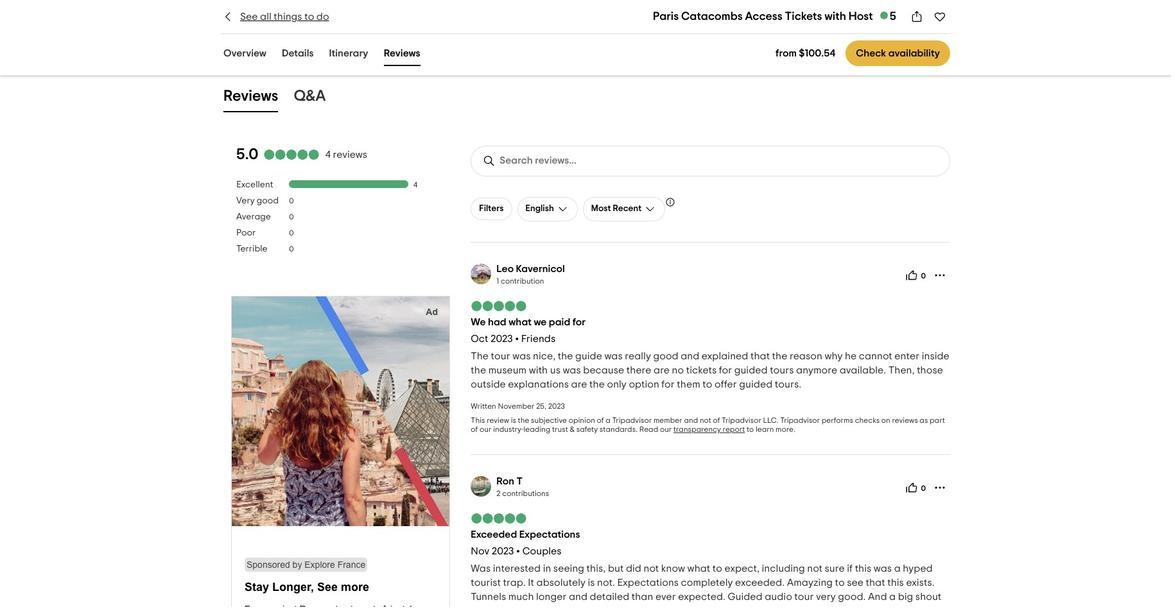 Task type: describe. For each thing, give the bounding box(es) containing it.
late
[[776, 606, 794, 608]]

report
[[723, 426, 745, 433]]

to inside the tour was nice, the guide was really good and explained that the reason why he cannot enter inside the museum with us was because there are no tickets for guided tours anymore available. then, those outside explanations are the only option for them to offer guided tours.
[[703, 379, 713, 390]]

details
[[282, 48, 314, 58]]

do
[[317, 12, 329, 22]]

tab list containing overview
[[206, 42, 438, 69]]

why
[[825, 351, 843, 361]]

0 for poor
[[289, 229, 294, 237]]

we had what we paid for oct 2023 • friends
[[471, 317, 586, 344]]

average
[[236, 212, 271, 221]]

transparency report link
[[674, 426, 745, 433]]

hyped
[[903, 564, 933, 574]]

filters
[[479, 204, 504, 213]]

that inside "was interested in seeing this, but did not know what to expect, including not sure if this was a hyped tourist trap. it absolutely is not.  expectations completely exceeded.  amayzing to see that this exists. tunnels much longer and detailed than ever expected. guided audio tour very good. and a big shout out and thanks to our guide, saeed. what great service! we were late and missed our time to meet"
[[866, 578, 885, 588]]

• inside exceeded expectations nov 2023 • couples
[[516, 546, 520, 557]]

the down because
[[590, 379, 605, 390]]

big
[[898, 592, 913, 602]]

because
[[583, 365, 624, 376]]

recent
[[613, 204, 642, 213]]

our down member
[[660, 426, 672, 433]]

those
[[917, 365, 943, 376]]

longer
[[536, 592, 567, 602]]

transparency
[[674, 426, 721, 433]]

excellent
[[236, 180, 273, 189]]

see
[[240, 12, 258, 22]]

missed
[[817, 606, 849, 608]]

transparency report to learn more.
[[674, 426, 796, 433]]

offer
[[715, 379, 737, 390]]

nov
[[471, 546, 490, 557]]

museum
[[488, 365, 527, 376]]

service!
[[695, 606, 732, 608]]

if
[[847, 564, 853, 574]]

0 button for inside
[[903, 265, 930, 286]]

things
[[274, 12, 302, 22]]

is inside "was interested in seeing this, but did not know what to expect, including not sure if this was a hyped tourist trap. it absolutely is not.  expectations completely exceeded.  amayzing to see that this exists. tunnels much longer and detailed than ever expected. guided audio tour very good. and a big shout out and thanks to our guide, saeed. what great service! we were late and missed our time to meet"
[[588, 578, 595, 588]]

the inside this review is the subjective opinion of a tripadvisor member and not of tripadvisor llc. tripadvisor performs checks on reviews as part of our industry-leading trust & safety standards. read our
[[518, 417, 529, 424]]

the down the
[[471, 365, 486, 376]]

oct
[[471, 334, 488, 344]]

1 vertical spatial for
[[719, 365, 732, 376]]

availability
[[889, 48, 940, 58]]

1 vertical spatial this
[[888, 578, 904, 588]]

4 reviews
[[325, 150, 367, 160]]

paris
[[653, 11, 679, 22]]

to left the learn at bottom right
[[747, 426, 754, 433]]

expectations inside exceeded expectations nov 2023 • couples
[[519, 530, 580, 540]]

we had what we paid for link
[[471, 317, 586, 327]]

to down big
[[892, 606, 902, 608]]

most recent
[[591, 204, 642, 213]]

0 vertical spatial guided
[[734, 365, 768, 376]]

1
[[497, 277, 499, 285]]

option
[[629, 379, 659, 390]]

kavernicol
[[516, 264, 565, 274]]

• inside the we had what we paid for oct 2023 • friends
[[515, 334, 519, 344]]

and up guide,
[[569, 592, 588, 602]]

good.
[[838, 592, 866, 602]]

catacombs
[[681, 11, 743, 22]]

1 vertical spatial reviews button
[[221, 85, 281, 112]]

what inside the we had what we paid for oct 2023 • friends
[[509, 317, 532, 327]]

write
[[236, 21, 261, 31]]

leo kavernicol 1 contribution
[[497, 264, 565, 285]]

tour inside the tour was nice, the guide was really good and explained that the reason why he cannot enter inside the museum with us was because there are no tickets for guided tours anymore available. then, those outside explanations are the only option for them to offer guided tours.
[[491, 351, 510, 361]]

all
[[260, 12, 272, 22]]

check availability
[[856, 48, 940, 58]]

inside
[[922, 351, 950, 361]]

in
[[543, 564, 551, 574]]

than
[[632, 592, 653, 602]]

shout
[[916, 592, 942, 602]]

it
[[528, 578, 534, 588]]

opinion
[[569, 417, 595, 424]]

completely
[[681, 578, 733, 588]]

english
[[526, 204, 554, 213]]

1 horizontal spatial of
[[597, 417, 604, 424]]

saeed.
[[605, 606, 638, 608]]

open options menu image for the tour was nice, the guide was really good and explained that the reason why he cannot enter inside the museum with us was because there are no tickets for guided tours anymore available. then, those outside explanations are the only option for them to offer guided tours.
[[934, 269, 947, 282]]

time
[[870, 606, 890, 608]]

expected.
[[678, 592, 726, 602]]

see all things to do
[[240, 12, 329, 22]]

1 horizontal spatial with
[[825, 11, 846, 22]]

audio
[[765, 592, 792, 602]]

safety
[[577, 426, 598, 433]]

reason
[[790, 351, 823, 361]]

and
[[868, 592, 887, 602]]

expectations inside "was interested in seeing this, but did not know what to expect, including not sure if this was a hyped tourist trap. it absolutely is not.  expectations completely exceeded.  amayzing to see that this exists. tunnels much longer and detailed than ever expected. guided audio tour very good. and a big shout out and thanks to our guide, saeed. what great service! we were late and missed our time to meet"
[[617, 578, 679, 588]]

our down good.
[[852, 606, 868, 608]]

0 horizontal spatial not
[[644, 564, 659, 574]]

interested
[[493, 564, 541, 574]]

great
[[667, 606, 693, 608]]

anymore
[[796, 365, 838, 376]]

was right us
[[563, 365, 581, 376]]

more.
[[776, 426, 796, 433]]

contributions
[[502, 490, 549, 498]]

our down this
[[480, 426, 492, 433]]

save to a trip image
[[934, 10, 947, 23]]

exists.
[[906, 578, 935, 588]]

1 horizontal spatial are
[[654, 365, 670, 376]]

see
[[847, 578, 864, 588]]

exceeded.
[[735, 578, 785, 588]]

were
[[751, 606, 773, 608]]

llc.
[[763, 417, 779, 424]]

is inside this review is the subjective opinion of a tripadvisor member and not of tripadvisor llc. tripadvisor performs checks on reviews as part of our industry-leading trust & safety standards. read our
[[511, 417, 516, 424]]

from
[[776, 48, 797, 58]]

0 horizontal spatial reviews
[[333, 150, 367, 160]]

trap.
[[503, 578, 526, 588]]

a left big
[[889, 592, 896, 602]]

from $100.54
[[776, 48, 836, 58]]

out
[[471, 606, 486, 608]]

ron t image
[[471, 477, 492, 497]]

0 for very good
[[289, 197, 294, 205]]

this,
[[587, 564, 606, 574]]

for inside the we had what we paid for oct 2023 • friends
[[573, 317, 586, 327]]

check availability button
[[846, 40, 950, 66]]

very good
[[236, 196, 279, 205]]

5.0
[[236, 147, 258, 162]]

tour inside "was interested in seeing this, but did not know what to expect, including not sure if this was a hyped tourist trap. it absolutely is not.  expectations completely exceeded.  amayzing to see that this exists. tunnels much longer and detailed than ever expected. guided audio tour very good. and a big shout out and thanks to our guide, saeed. what great service! we were late and missed our time to meet"
[[795, 592, 814, 602]]

0 button for a
[[903, 478, 930, 498]]

and inside the tour was nice, the guide was really good and explained that the reason why he cannot enter inside the museum with us was because there are no tickets for guided tours anymore available. then, those outside explanations are the only option for them to offer guided tours.
[[681, 351, 700, 361]]

exceeded expectations nov 2023 • couples
[[471, 530, 580, 557]]

friends
[[521, 334, 556, 344]]

open options menu image for was interested in seeing this, but did not know what to expect, including not sure if this was a hyped tourist trap. it absolutely is not.  expectations completely exceeded.  amayzing to see that this exists. tunnels much longer and detailed than ever expected. guided audio tour very good. and a big shout out and thanks to our guide, saeed. what great service! we were late and missed our time to meet 
[[934, 482, 947, 494]]

0 horizontal spatial this
[[855, 564, 872, 574]]

2023 for expectations
[[492, 546, 514, 557]]

itinerary
[[329, 48, 368, 58]]

details button
[[279, 45, 316, 66]]

tickets
[[686, 365, 717, 376]]

only
[[607, 379, 627, 390]]

2
[[497, 490, 501, 498]]

performs
[[822, 417, 854, 424]]

not inside this review is the subjective opinion of a tripadvisor member and not of tripadvisor llc. tripadvisor performs checks on reviews as part of our industry-leading trust & safety standards. read our
[[700, 417, 711, 424]]

guide,
[[573, 606, 603, 608]]

$100.54
[[799, 48, 836, 58]]



Task type: locate. For each thing, give the bounding box(es) containing it.
1 0 button from the top
[[903, 265, 930, 286]]

and inside this review is the subjective opinion of a tripadvisor member and not of tripadvisor llc. tripadvisor performs checks on reviews as part of our industry-leading trust & safety standards. read our
[[684, 417, 698, 424]]

we down guided
[[734, 606, 748, 608]]

1 horizontal spatial for
[[662, 379, 675, 390]]

•
[[515, 334, 519, 344], [516, 546, 520, 557]]

and down tunnels
[[489, 606, 507, 608]]

2 tripadvisor from the left
[[722, 417, 762, 424]]

tour down amayzing
[[795, 592, 814, 602]]

advertisement region
[[231, 296, 450, 608]]

• up interested
[[516, 546, 520, 557]]

0 horizontal spatial reviews button
[[221, 85, 281, 112]]

4 for 4 reviews
[[325, 150, 331, 160]]

0 vertical spatial tab list
[[206, 42, 438, 69]]

1 horizontal spatial review
[[487, 417, 509, 424]]

good up "no"
[[653, 351, 679, 361]]

we inside "was interested in seeing this, but did not know what to expect, including not sure if this was a hyped tourist trap. it absolutely is not.  expectations completely exceeded.  amayzing to see that this exists. tunnels much longer and detailed than ever expected. guided audio tour very good. and a big shout out and thanks to our guide, saeed. what great service! we were late and missed our time to meet"
[[734, 606, 748, 608]]

for up offer
[[719, 365, 732, 376]]

that up and
[[866, 578, 885, 588]]

0 vertical spatial with
[[825, 11, 846, 22]]

1 vertical spatial 5.0 of 5 bubbles image
[[471, 301, 527, 311]]

2 0 button from the top
[[903, 478, 930, 498]]

and up tickets in the bottom right of the page
[[681, 351, 700, 361]]

good down excellent
[[257, 196, 279, 205]]

cannot
[[859, 351, 893, 361]]

no
[[672, 365, 684, 376]]

0 horizontal spatial tripadvisor
[[612, 417, 652, 424]]

terrible
[[236, 245, 268, 254]]

ron t 2 contributions
[[497, 476, 549, 498]]

0 vertical spatial good
[[257, 196, 279, 205]]

0 vertical spatial 4
[[325, 150, 331, 160]]

the tour was nice, the guide was really good and explained that the reason why he cannot enter inside the museum with us was because there are no tickets for guided tours anymore available. then, those outside explanations are the only option for them to offer guided tours.
[[471, 351, 950, 390]]

0 horizontal spatial that
[[751, 351, 770, 361]]

5.0 of 5 bubbles image for ron t
[[471, 514, 527, 524]]

november
[[498, 403, 535, 410]]

1 horizontal spatial that
[[866, 578, 885, 588]]

our
[[480, 426, 492, 433], [660, 426, 672, 433], [555, 606, 571, 608], [852, 606, 868, 608]]

enter
[[895, 351, 920, 361]]

did
[[626, 564, 642, 574]]

tour up museum
[[491, 351, 510, 361]]

2023 down had
[[491, 334, 513, 344]]

a inside this review is the subjective opinion of a tripadvisor member and not of tripadvisor llc. tripadvisor performs checks on reviews as part of our industry-leading trust & safety standards. read our
[[606, 417, 611, 424]]

with up explanations at the bottom left
[[529, 365, 548, 376]]

1 vertical spatial expectations
[[617, 578, 679, 588]]

checks
[[855, 417, 880, 424]]

the up tours
[[772, 351, 788, 361]]

not up transparency report link
[[700, 417, 711, 424]]

explanations
[[508, 379, 569, 390]]

• down we had what we paid for link
[[515, 334, 519, 344]]

access
[[745, 11, 783, 22]]

2023 down 'exceeded'
[[492, 546, 514, 557]]

to down sure
[[835, 578, 845, 588]]

1 horizontal spatial reviews
[[892, 417, 918, 424]]

1 vertical spatial review
[[487, 417, 509, 424]]

t
[[517, 476, 523, 487]]

share image
[[911, 10, 924, 23]]

2023 inside exceeded expectations nov 2023 • couples
[[492, 546, 514, 557]]

0 vertical spatial for
[[573, 317, 586, 327]]

to left do
[[305, 12, 314, 22]]

tickets
[[785, 11, 822, 22]]

not right did
[[644, 564, 659, 574]]

0 vertical spatial 2023
[[491, 334, 513, 344]]

we up oct
[[471, 317, 486, 327]]

available.
[[840, 365, 886, 376]]

0 horizontal spatial 4
[[325, 150, 331, 160]]

2 horizontal spatial tripadvisor
[[780, 417, 820, 424]]

with inside the tour was nice, the guide was really good and explained that the reason why he cannot enter inside the museum with us was because there are no tickets for guided tours anymore available. then, those outside explanations are the only option for them to offer guided tours.
[[529, 365, 548, 376]]

that inside the tour was nice, the guide was really good and explained that the reason why he cannot enter inside the museum with us was because there are no tickets for guided tours anymore available. then, those outside explanations are the only option for them to offer guided tours.
[[751, 351, 770, 361]]

1 vertical spatial good
[[653, 351, 679, 361]]

we
[[534, 317, 547, 327]]

written
[[471, 403, 496, 410]]

ever
[[656, 592, 676, 602]]

and right late
[[796, 606, 815, 608]]

1 horizontal spatial 4
[[413, 181, 418, 189]]

0 horizontal spatial we
[[471, 317, 486, 327]]

1 horizontal spatial reviews
[[384, 48, 420, 58]]

2 tab list from the top
[[206, 82, 966, 115]]

to up completely at the right bottom of page
[[713, 564, 723, 574]]

check
[[856, 48, 886, 58]]

0 horizontal spatial expectations
[[519, 530, 580, 540]]

1 horizontal spatial is
[[588, 578, 595, 588]]

them
[[677, 379, 701, 390]]

a right write
[[263, 21, 269, 31]]

1 vertical spatial are
[[571, 379, 587, 390]]

he
[[845, 351, 857, 361]]

was
[[513, 351, 531, 361], [605, 351, 623, 361], [563, 365, 581, 376], [874, 564, 892, 574]]

much
[[508, 592, 534, 602]]

4 for 4
[[413, 181, 418, 189]]

expectations up couples
[[519, 530, 580, 540]]

1 tab list from the top
[[206, 42, 438, 69]]

0 horizontal spatial review
[[271, 21, 301, 31]]

0 horizontal spatial good
[[257, 196, 279, 205]]

are left "no"
[[654, 365, 670, 376]]

1 vertical spatial •
[[516, 546, 520, 557]]

itinerary button
[[327, 45, 371, 66]]

filter reviews element
[[236, 180, 445, 260]]

reviews button down overview "button"
[[221, 85, 281, 112]]

was inside "was interested in seeing this, but did not know what to expect, including not sure if this was a hyped tourist trap. it absolutely is not.  expectations completely exceeded.  amayzing to see that this exists. tunnels much longer and detailed than ever expected. guided audio tour very good. and a big shout out and thanks to our guide, saeed. what great service! we were late and missed our time to meet"
[[874, 564, 892, 574]]

our down longer at the bottom
[[555, 606, 571, 608]]

the down written november 25, 2023
[[518, 417, 529, 424]]

had
[[488, 317, 507, 327]]

was up museum
[[513, 351, 531, 361]]

0 vertical spatial review
[[271, 21, 301, 31]]

0 vertical spatial reviews button
[[381, 45, 423, 66]]

was
[[471, 564, 491, 574]]

0 vertical spatial reviews
[[333, 150, 367, 160]]

is left not.
[[588, 578, 595, 588]]

not.
[[597, 578, 615, 588]]

0 vertical spatial open options menu image
[[934, 269, 947, 282]]

0 for terrible
[[289, 246, 294, 253]]

to
[[305, 12, 314, 22], [703, 379, 713, 390], [747, 426, 754, 433], [713, 564, 723, 574], [835, 578, 845, 588], [543, 606, 553, 608], [892, 606, 902, 608]]

are
[[654, 365, 670, 376], [571, 379, 587, 390]]

search image
[[483, 155, 496, 167]]

is up industry-
[[511, 417, 516, 424]]

reviews button
[[381, 45, 423, 66], [221, 85, 281, 112]]

of up transparency report link
[[713, 417, 720, 424]]

good inside the tour was nice, the guide was really good and explained that the reason why he cannot enter inside the museum with us was because there are no tickets for guided tours anymore available. then, those outside explanations are the only option for them to offer guided tours.
[[653, 351, 679, 361]]

write a review
[[236, 21, 301, 31]]

this right the if
[[855, 564, 872, 574]]

expect,
[[725, 564, 760, 574]]

reviews down overview "button"
[[223, 88, 278, 104]]

on
[[882, 417, 891, 424]]

1 vertical spatial reviews
[[223, 88, 278, 104]]

4 inside filter reviews element
[[413, 181, 418, 189]]

0
[[289, 197, 294, 205], [289, 213, 294, 221], [289, 229, 294, 237], [289, 246, 294, 253], [921, 272, 926, 280], [921, 485, 926, 493]]

1 horizontal spatial tour
[[795, 592, 814, 602]]

1 vertical spatial with
[[529, 365, 548, 376]]

to down longer at the bottom
[[543, 606, 553, 608]]

what inside "was interested in seeing this, but did not know what to expect, including not sure if this was a hyped tourist trap. it absolutely is not.  expectations completely exceeded.  amayzing to see that this exists. tunnels much longer and detailed than ever expected. guided audio tour very good. and a big shout out and thanks to our guide, saeed. what great service! we were late and missed our time to meet"
[[688, 564, 710, 574]]

3 tripadvisor from the left
[[780, 417, 820, 424]]

nice,
[[533, 351, 556, 361]]

and up transparency
[[684, 417, 698, 424]]

absolutely
[[537, 578, 586, 588]]

0 vertical spatial reviews
[[384, 48, 420, 58]]

amayzing
[[787, 578, 833, 588]]

1 vertical spatial open options menu image
[[934, 482, 947, 494]]

1 tripadvisor from the left
[[612, 417, 652, 424]]

including
[[762, 564, 805, 574]]

q&a
[[294, 88, 326, 104]]

trust
[[552, 426, 568, 433]]

0 for average
[[289, 213, 294, 221]]

0 vertical spatial 0 button
[[903, 265, 930, 286]]

1 vertical spatial 2023
[[548, 403, 565, 410]]

good inside filter reviews element
[[257, 196, 279, 205]]

guide
[[575, 351, 602, 361]]

1 vertical spatial reviews
[[892, 417, 918, 424]]

this up big
[[888, 578, 904, 588]]

exceeded
[[471, 530, 517, 540]]

0 vertical spatial this
[[855, 564, 872, 574]]

1 vertical spatial what
[[688, 564, 710, 574]]

&
[[570, 426, 575, 433]]

2 horizontal spatial for
[[719, 365, 732, 376]]

1 horizontal spatial expectations
[[617, 578, 679, 588]]

5.0 of 5 bubbles image right the '5.0'
[[264, 150, 320, 160]]

0 horizontal spatial what
[[509, 317, 532, 327]]

0 horizontal spatial with
[[529, 365, 548, 376]]

1 horizontal spatial not
[[700, 417, 711, 424]]

0 vertical spatial we
[[471, 317, 486, 327]]

1 vertical spatial we
[[734, 606, 748, 608]]

open options menu image
[[934, 269, 947, 282], [934, 482, 947, 494]]

a up the standards.
[[606, 417, 611, 424]]

1 vertical spatial that
[[866, 578, 885, 588]]

was up and
[[874, 564, 892, 574]]

poor
[[236, 228, 256, 237]]

1 vertical spatial guided
[[739, 379, 773, 390]]

reviews inside this review is the subjective opinion of a tripadvisor member and not of tripadvisor llc. tripadvisor performs checks on reviews as part of our industry-leading trust & safety standards. read our
[[892, 417, 918, 424]]

0 vertical spatial are
[[654, 365, 670, 376]]

2 horizontal spatial not
[[807, 564, 823, 574]]

q&a button
[[291, 85, 328, 112]]

what left we
[[509, 317, 532, 327]]

1 open options menu image from the top
[[934, 269, 947, 282]]

0 vertical spatial expectations
[[519, 530, 580, 540]]

of up safety
[[597, 417, 604, 424]]

with left host
[[825, 11, 846, 22]]

0 horizontal spatial for
[[573, 317, 586, 327]]

1 horizontal spatial this
[[888, 578, 904, 588]]

2 vertical spatial 5.0 of 5 bubbles image
[[471, 514, 527, 524]]

1 vertical spatial tour
[[795, 592, 814, 602]]

leo kavernicol image
[[471, 264, 492, 285]]

with
[[825, 11, 846, 22], [529, 365, 548, 376]]

overview button
[[221, 45, 269, 66]]

0 horizontal spatial tour
[[491, 351, 510, 361]]

1 vertical spatial 4
[[413, 181, 418, 189]]

2 open options menu image from the top
[[934, 482, 947, 494]]

5.0 of 5 bubbles image
[[264, 150, 320, 160], [471, 301, 527, 311], [471, 514, 527, 524]]

are down because
[[571, 379, 587, 390]]

paris catacombs access tickets with host
[[653, 11, 873, 22]]

know
[[661, 564, 685, 574]]

tripadvisor up transparency report to learn more.
[[722, 417, 762, 424]]

for right paid
[[573, 317, 586, 327]]

industry-
[[493, 426, 524, 433]]

1 horizontal spatial what
[[688, 564, 710, 574]]

0 vertical spatial is
[[511, 417, 516, 424]]

guided down tours
[[739, 379, 773, 390]]

tripadvisor up more. in the right bottom of the page
[[780, 417, 820, 424]]

review inside this review is the subjective opinion of a tripadvisor member and not of tripadvisor llc. tripadvisor performs checks on reviews as part of our industry-leading trust & safety standards. read our
[[487, 417, 509, 424]]

0 horizontal spatial is
[[511, 417, 516, 424]]

tripadvisor up the standards.
[[612, 417, 652, 424]]

tab list containing reviews
[[206, 82, 966, 115]]

was up because
[[605, 351, 623, 361]]

this review is the subjective opinion of a tripadvisor member and not of tripadvisor llc. tripadvisor performs checks on reviews as part of our industry-leading trust & safety standards. read our
[[471, 417, 945, 433]]

us
[[550, 365, 561, 376]]

0 horizontal spatial of
[[471, 426, 478, 433]]

2 horizontal spatial of
[[713, 417, 720, 424]]

guided up offer
[[734, 365, 768, 376]]

what
[[640, 606, 665, 608]]

for down "no"
[[662, 379, 675, 390]]

reviews right "itinerary"
[[384, 48, 420, 58]]

english button
[[517, 197, 578, 221]]

5.0 of 5 bubbles image for leo kavernicol
[[471, 301, 527, 311]]

tripadvisor
[[612, 417, 652, 424], [722, 417, 762, 424], [780, 417, 820, 424]]

couples
[[523, 546, 562, 557]]

we inside the we had what we paid for oct 2023 • friends
[[471, 317, 486, 327]]

that right the explained
[[751, 351, 770, 361]]

Search search field
[[500, 155, 916, 167]]

1 horizontal spatial good
[[653, 351, 679, 361]]

0 vertical spatial 5.0 of 5 bubbles image
[[264, 150, 320, 160]]

a left hyped
[[894, 564, 901, 574]]

standards.
[[600, 426, 638, 433]]

5
[[890, 11, 897, 22]]

0 horizontal spatial reviews
[[223, 88, 278, 104]]

written november 25, 2023
[[471, 403, 565, 410]]

we
[[471, 317, 486, 327], [734, 606, 748, 608]]

1 horizontal spatial we
[[734, 606, 748, 608]]

see all things to do link
[[221, 10, 329, 24]]

read
[[639, 426, 658, 433]]

of down this
[[471, 426, 478, 433]]

0 horizontal spatial are
[[571, 379, 587, 390]]

2023 inside the we had what we paid for oct 2023 • friends
[[491, 334, 513, 344]]

reviews
[[333, 150, 367, 160], [892, 417, 918, 424]]

5.0 of 5 bubbles image up had
[[471, 301, 527, 311]]

not up amayzing
[[807, 564, 823, 574]]

leo kavernicol link
[[497, 264, 565, 274]]

expectations
[[519, 530, 580, 540], [617, 578, 679, 588]]

0 vertical spatial tour
[[491, 351, 510, 361]]

1 vertical spatial is
[[588, 578, 595, 588]]

part
[[930, 417, 945, 424]]

tab list
[[206, 42, 438, 69], [206, 82, 966, 115]]

and
[[681, 351, 700, 361], [684, 417, 698, 424], [569, 592, 588, 602], [489, 606, 507, 608], [796, 606, 815, 608]]

25,
[[536, 403, 547, 410]]

reviews button right 'itinerary' button
[[381, 45, 423, 66]]

5.0 of 5 bubbles image up 'exceeded'
[[471, 514, 527, 524]]

2 vertical spatial for
[[662, 379, 675, 390]]

2023 for november
[[548, 403, 565, 410]]

the up us
[[558, 351, 573, 361]]

to down tickets in the bottom right of the page
[[703, 379, 713, 390]]

1 vertical spatial tab list
[[206, 82, 966, 115]]

1 vertical spatial 0 button
[[903, 478, 930, 498]]

sure
[[825, 564, 845, 574]]

expectations up than
[[617, 578, 679, 588]]

0 vertical spatial •
[[515, 334, 519, 344]]

what up completely at the right bottom of page
[[688, 564, 710, 574]]

explained
[[702, 351, 748, 361]]

1 horizontal spatial reviews button
[[381, 45, 423, 66]]

0 vertical spatial what
[[509, 317, 532, 327]]

0 vertical spatial that
[[751, 351, 770, 361]]

2023 right 25,
[[548, 403, 565, 410]]

1 horizontal spatial tripadvisor
[[722, 417, 762, 424]]

2 vertical spatial 2023
[[492, 546, 514, 557]]



Task type: vqa. For each thing, say whether or not it's contained in the screenshot.
(179)
no



